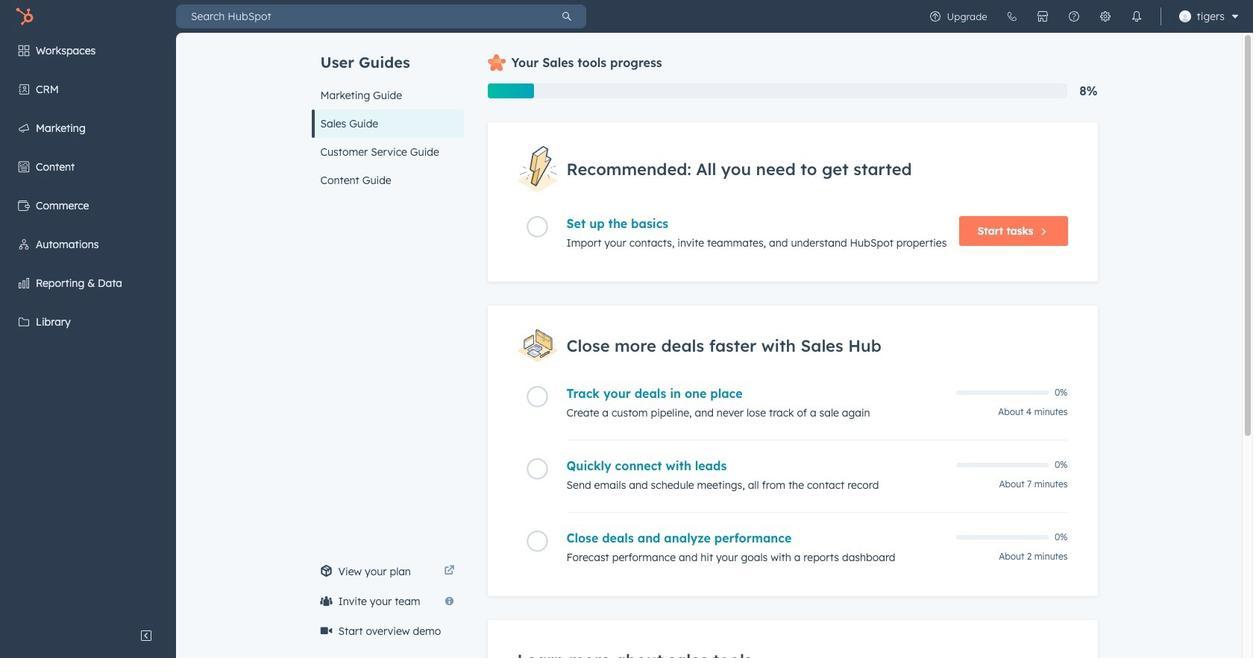 Task type: describe. For each thing, give the bounding box(es) containing it.
marketplaces image
[[1037, 10, 1049, 22]]

howard n/a image
[[1180, 10, 1192, 22]]

settings image
[[1100, 10, 1112, 22]]

notifications image
[[1131, 10, 1143, 22]]

user guides element
[[312, 33, 464, 195]]



Task type: locate. For each thing, give the bounding box(es) containing it.
1 horizontal spatial menu
[[920, 0, 1245, 33]]

link opens in a new window image
[[444, 563, 455, 581]]

0 horizontal spatial menu
[[0, 33, 176, 622]]

help image
[[1068, 10, 1080, 22]]

menu
[[920, 0, 1245, 33], [0, 33, 176, 622]]

progress bar
[[488, 84, 534, 99]]

link opens in a new window image
[[444, 566, 455, 578]]

Search HubSpot search field
[[176, 4, 548, 28]]



Task type: vqa. For each thing, say whether or not it's contained in the screenshot.
the User Guides element
yes



